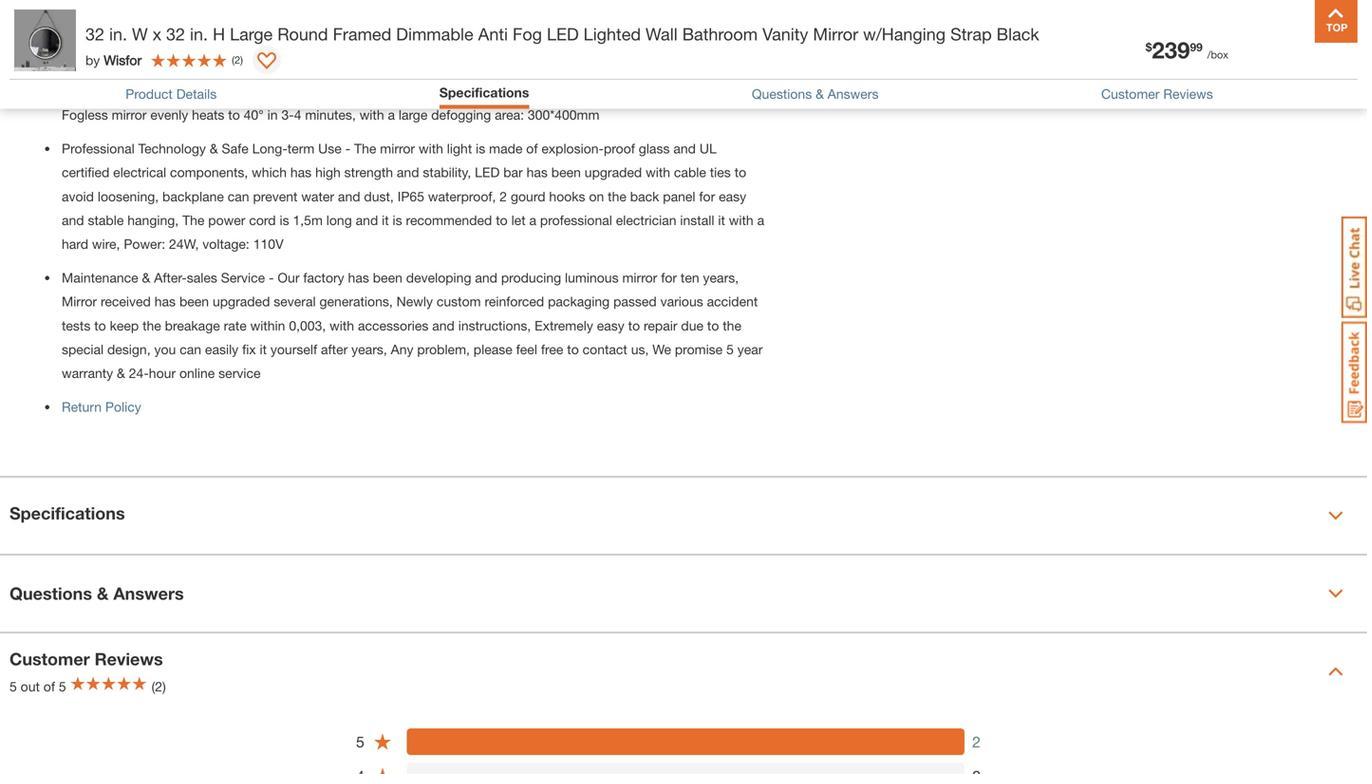 Task type: vqa. For each thing, say whether or not it's contained in the screenshot.
'4'
yes



Task type: describe. For each thing, give the bounding box(es) containing it.
accessories
[[358, 317, 429, 333]]

1 horizontal spatial reviews
[[1164, 86, 1214, 102]]

memory
[[194, 35, 243, 51]]

generations,
[[320, 294, 393, 309]]

caret image
[[1329, 586, 1344, 601]]

used
[[380, 59, 409, 75]]

defogging
[[431, 107, 491, 123]]

return policy link
[[62, 399, 141, 414]]

state
[[492, 83, 521, 99]]

caret image
[[1329, 508, 1344, 523]]

the left wall
[[674, 35, 693, 51]]

for inside maintenance & after-sales service - our factory has been developing and producing luminous mirror for ten years, mirror received has been upgraded several generations, newly custom reinforced packaging passed various accident tests to keep the breakage rate within 0,003, with accessories and instructions, extremely easy to repair due to the special design, you can easily fix it yourself after years, any problem, please feel free to contact us, we promise 5 year warranty & 24-hour online service
[[661, 270, 677, 285]]

2 star icon image from the top
[[373, 767, 392, 774]]

anti
[[478, 24, 508, 44]]

can inside professional technology & safe long-term use - the mirror with light is made of explosion-proof glass and ul certified electrical components, which has high strength and stability, led bar has been upgraded with cable ties to avoid loosening, backplane can prevent water and dust, ip65 waterproof, 2 gourd hooks on the back panel for easy and stable hanging, the power cord is 1,5m long and it is recommended to let a professional electrician install it with a hard wire, power: 24w, voltage: 110v
[[228, 188, 249, 204]]

control
[[134, 35, 178, 51]]

professional
[[540, 212, 613, 228]]

ul
[[700, 140, 717, 156]]

cable
[[674, 164, 707, 180]]

warranty
[[62, 365, 113, 381]]

What can we help you find today? search field
[[377, 26, 899, 66]]

is down ip65 on the left of page
[[393, 212, 402, 228]]

stability,
[[423, 164, 471, 180]]

strength
[[344, 164, 393, 180]]

0 vertical spatial questions & answers
[[752, 86, 879, 102]]

with left light
[[419, 140, 443, 156]]

adjust,
[[632, 59, 672, 75]]

easy inside professional technology & safe long-term use - the mirror with light is made of explosion-proof glass and ul certified electrical components, which has high strength and stability, led bar has been upgraded with cable ties to avoid loosening, backplane can prevent water and dust, ip65 waterproof, 2 gourd hooks on the back panel for easy and stable hanging, the power cord is 1,5m long and it is recommended to let a professional electrician install it with a hard wire, power: 24w, voltage: 110v
[[719, 188, 747, 204]]

let
[[512, 212, 526, 228]]

power:
[[124, 236, 165, 252]]

3-
[[282, 107, 294, 123]]

electrical
[[113, 164, 166, 180]]

a right install
[[758, 212, 765, 228]]

2 in. from the left
[[190, 24, 208, 44]]

our
[[278, 270, 300, 285]]

controlled
[[134, 83, 193, 99]]

and right safe
[[624, 83, 646, 99]]

waterproof,
[[428, 188, 496, 204]]

evenly
[[150, 107, 188, 123]]

long-
[[252, 140, 288, 156]]

of up defogging on the top left
[[454, 83, 466, 99]]

light,
[[562, 83, 591, 99]]

- inside maintenance & after-sales service - our factory has been developing and producing luminous mirror for ten years, mirror received has been upgraded several generations, newly custom reinforced packaging passed various accident tests to keep the breakage rate within 0,003, with accessories and instructions, extremely easy to repair due to the special design, you can easily fix it yourself after years, any problem, please feel free to contact us, we promise 5 year warranty & 24-hour online service
[[269, 270, 274, 285]]

led inside professional technology & safe long-term use - the mirror with light is made of explosion-proof glass and ul certified electrical components, which has high strength and stability, led bar has been upgraded with cable ties to avoid loosening, backplane can prevent water and dust, ip65 waterproof, 2 gourd hooks on the back panel for easy and stable hanging, the power cord is 1,5m long and it is recommended to let a professional electrician install it with a hard wire, power: 24w, voltage: 110v
[[475, 164, 500, 180]]

large
[[399, 107, 428, 123]]

for inside professional technology & safe long-term use - the mirror with light is made of explosion-proof glass and ul certified electrical components, which has high strength and stability, led bar has been upgraded with cable ties to avoid loosening, backplane can prevent water and dust, ip65 waterproof, 2 gourd hooks on the back panel for easy and stable hanging, the power cord is 1,5m long and it is recommended to let a professional electrician install it with a hard wire, power: 24w, voltage: 110v
[[699, 188, 715, 204]]

to left 40°
[[228, 107, 240, 123]]

mirror down product at top
[[112, 107, 147, 123]]

rate
[[224, 317, 247, 333]]

0 vertical spatial questions
[[752, 86, 812, 102]]

status
[[316, 59, 352, 75]]

0 horizontal spatial the
[[182, 212, 205, 228]]

mirror inside professional technology & safe long-term use - the mirror with light is made of explosion-proof glass and ul certified electrical components, which has high strength and stability, led bar has been upgraded with cable ties to avoid loosening, backplane can prevent water and dust, ip65 waterproof, 2 gourd hooks on the back panel for easy and stable hanging, the power cord is 1,5m long and it is recommended to let a professional electrician install it with a hard wire, power: 24w, voltage: 110v
[[380, 140, 415, 156]]

1 vertical spatial years,
[[352, 341, 387, 357]]

separate
[[226, 83, 277, 99]]

1,5m
[[293, 212, 323, 228]]

5 out of 5
[[9, 679, 66, 694]]

1 32 from the left
[[85, 24, 105, 44]]

recommended
[[406, 212, 492, 228]]

components,
[[170, 164, 248, 180]]

proof
[[604, 140, 635, 156]]

32 in. w x 32 in. h large round framed dimmable anti fog led lighted wall bathroom vanity mirror w/hanging strap black
[[85, 24, 1040, 44]]

backplane
[[162, 188, 224, 204]]

wall inside wall switch control & memory function - set a brightness and color you use most often, when turn on the wall switch or plug in, dimmable mirror will restore the status last used automatically, no need to repeatedly adjust, uniquely, defogger is controlled by a separate button and works regardless of the state of the light, safe and energy-saving, fogless mirror evenly heats to 40° in 3-4 minutes, with a large defogging area: 300*400mm
[[62, 35, 87, 51]]

restore
[[248, 59, 290, 75]]

technology
[[138, 140, 206, 156]]

fix
[[242, 341, 256, 357]]

us,
[[631, 341, 649, 357]]

$
[[1146, 40, 1153, 54]]

to right free on the left top of the page
[[567, 341, 579, 357]]

mirror inside maintenance & after-sales service - our factory has been developing and producing luminous mirror for ten years, mirror received has been upgraded several generations, newly custom reinforced packaging passed various accident tests to keep the breakage rate within 0,003, with accessories and instructions, extremely easy to repair due to the special design, you can easily fix it yourself after years, any problem, please feel free to contact us, we promise 5 year warranty & 24-hour online service
[[623, 270, 658, 285]]

most
[[521, 35, 551, 51]]

tests
[[62, 317, 91, 333]]

wall
[[696, 35, 719, 51]]

yourself
[[271, 341, 317, 357]]

use
[[496, 35, 517, 51]]

99
[[1191, 40, 1203, 54]]

product
[[126, 86, 173, 102]]

policy
[[105, 399, 141, 414]]

is right cord
[[280, 212, 289, 228]]

0 horizontal spatial specifications
[[9, 503, 125, 523]]

free
[[541, 341, 564, 357]]

wire,
[[92, 236, 120, 252]]

110v
[[253, 236, 284, 252]]

1 vertical spatial customer reviews
[[9, 649, 163, 669]]

display image
[[257, 52, 276, 71]]

78704 button
[[276, 36, 342, 55]]

explosion-
[[542, 140, 604, 156]]

1 vertical spatial reviews
[[95, 649, 163, 669]]

product details
[[126, 86, 217, 102]]

avoid
[[62, 188, 94, 204]]

defogger
[[62, 83, 117, 99]]

uniquely,
[[675, 59, 730, 75]]

round
[[278, 24, 328, 44]]

of down need
[[525, 83, 536, 99]]

loosening,
[[98, 188, 159, 204]]

you inside maintenance & after-sales service - our factory has been developing and producing luminous mirror for ten years, mirror received has been upgraded several generations, newly custom reinforced packaging passed various accident tests to keep the breakage rate within 0,003, with accessories and instructions, extremely easy to repair due to the special design, you can easily fix it yourself after years, any problem, please feel free to contact us, we promise 5 year warranty & 24-hour online service
[[154, 341, 176, 357]]

safe
[[595, 83, 620, 99]]

ip65
[[398, 188, 425, 204]]

hooks
[[549, 188, 586, 204]]

wall switch control & memory function - set a brightness and color you use most often, when turn on the wall switch or plug in, dimmable mirror will restore the status last used automatically, no need to repeatedly adjust, uniquely, defogger is controlled by a separate button and works regardless of the state of the light, safe and energy-saving, fogless mirror evenly heats to 40° in 3-4 minutes, with a large defogging area: 300*400mm
[[62, 35, 761, 123]]

received
[[101, 294, 151, 309]]

with inside wall switch control & memory function - set a brightness and color you use most often, when turn on the wall switch or plug in, dimmable mirror will restore the status last used automatically, no need to repeatedly adjust, uniquely, defogger is controlled by a separate button and works regardless of the state of the light, safe and energy-saving, fogless mirror evenly heats to 40° in 3-4 minutes, with a large defogging area: 300*400mm
[[360, 107, 384, 123]]

long
[[327, 212, 352, 228]]

to down passed
[[628, 317, 640, 333]]

feedback link image
[[1342, 321, 1368, 424]]

developing
[[406, 270, 472, 285]]

and up problem,
[[432, 317, 455, 333]]

a up 'heats'
[[215, 83, 222, 99]]

1 vertical spatial customer
[[9, 649, 90, 669]]

in,
[[107, 59, 121, 75]]

2 horizontal spatial it
[[718, 212, 726, 228]]

24-
[[129, 365, 149, 381]]

& inside wall switch control & memory function - set a brightness and color you use most often, when turn on the wall switch or plug in, dimmable mirror will restore the status last used automatically, no need to repeatedly adjust, uniquely, defogger is controlled by a separate button and works regardless of the state of the light, safe and energy-saving, fogless mirror evenly heats to 40° in 3-4 minutes, with a large defogging area: 300*400mm
[[182, 35, 190, 51]]

can inside maintenance & after-sales service - our factory has been developing and producing luminous mirror for ten years, mirror received has been upgraded several generations, newly custom reinforced packaging passed various accident tests to keep the breakage rate within 0,003, with accessories and instructions, extremely easy to repair due to the special design, you can easily fix it yourself after years, any problem, please feel free to contact us, we promise 5 year warranty & 24-hour online service
[[180, 341, 201, 357]]

custom
[[437, 294, 481, 309]]

has down after-
[[155, 294, 176, 309]]

on inside professional technology & safe long-term use - the mirror with light is made of explosion-proof glass and ul certified electrical components, which has high strength and stability, led bar has been upgraded with cable ties to avoid loosening, backplane can prevent water and dust, ip65 waterproof, 2 gourd hooks on the back panel for easy and stable hanging, the power cord is 1,5m long and it is recommended to let a professional electrician install it with a hard wire, power: 24w, voltage: 110v
[[589, 188, 604, 204]]

breakage
[[165, 317, 220, 333]]

1 vertical spatial questions & answers
[[9, 583, 184, 604]]

accident
[[707, 294, 758, 309]]

0 vertical spatial answers
[[828, 86, 879, 102]]

to right ties
[[735, 164, 747, 180]]

and left color on the top left
[[411, 35, 433, 51]]

mirror for received
[[62, 294, 97, 309]]

300*400mm
[[528, 107, 600, 123]]

sales
[[187, 270, 217, 285]]

professional technology & safe long-term use - the mirror with light is made of explosion-proof glass and ul certified electrical components, which has high strength and stability, led bar has been upgraded with cable ties to avoid loosening, backplane can prevent water and dust, ip65 waterproof, 2 gourd hooks on the back panel for easy and stable hanging, the power cord is 1,5m long and it is recommended to let a professional electrician install it with a hard wire, power: 24w, voltage: 110v
[[62, 140, 765, 252]]

large
[[230, 24, 273, 44]]

back
[[630, 188, 660, 204]]

set
[[310, 35, 330, 51]]

with down glass
[[646, 164, 671, 180]]

in
[[268, 107, 278, 123]]

maintenance
[[62, 270, 138, 285]]

4
[[294, 107, 302, 123]]

extremely
[[535, 317, 594, 333]]

the home depot logo image
[[15, 15, 76, 76]]

fogless
[[62, 107, 108, 123]]

high
[[315, 164, 341, 180]]

brightness
[[345, 35, 407, 51]]

1 in. from the left
[[109, 24, 127, 44]]



Task type: locate. For each thing, give the bounding box(es) containing it.
1 vertical spatial easy
[[597, 317, 625, 333]]

reviews down diy
[[1164, 86, 1214, 102]]

0 vertical spatial can
[[228, 188, 249, 204]]

1 horizontal spatial -
[[302, 35, 307, 51]]

0 horizontal spatial wall
[[62, 35, 87, 51]]

with up after on the top left of page
[[330, 317, 354, 333]]

answers
[[828, 86, 879, 102], [113, 583, 184, 604]]

0 vertical spatial reviews
[[1164, 86, 1214, 102]]

0 horizontal spatial you
[[154, 341, 176, 357]]

turn
[[628, 35, 651, 51]]

diy button
[[1131, 23, 1192, 68]]

customer up 5 out of 5
[[9, 649, 90, 669]]

mirror inside maintenance & after-sales service - our factory has been developing and producing luminous mirror for ten years, mirror received has been upgraded several generations, newly custom reinforced packaging passed various accident tests to keep the breakage rate within 0,003, with accessories and instructions, extremely easy to repair due to the special design, you can easily fix it yourself after years, any problem, please feel free to contact us, we promise 5 year warranty & 24-hour online service
[[62, 294, 97, 309]]

saving,
[[695, 83, 737, 99]]

and up hard
[[62, 212, 84, 228]]

wall
[[646, 24, 678, 44], [62, 35, 87, 51]]

mirror up passed
[[623, 270, 658, 285]]

0 horizontal spatial reviews
[[95, 649, 163, 669]]

- left set
[[302, 35, 307, 51]]

0 vertical spatial specifications
[[440, 85, 529, 100]]

fog
[[513, 24, 542, 44]]

1 horizontal spatial led
[[547, 24, 579, 44]]

0 horizontal spatial questions & answers
[[9, 583, 184, 604]]

0 horizontal spatial in.
[[109, 24, 127, 44]]

0 horizontal spatial 32
[[85, 24, 105, 44]]

h
[[213, 24, 225, 44]]

been up newly
[[373, 270, 403, 285]]

0 horizontal spatial customer reviews
[[9, 649, 163, 669]]

(
[[232, 54, 235, 66]]

for up install
[[699, 188, 715, 204]]

1 vertical spatial you
[[154, 341, 176, 357]]

0 vertical spatial years,
[[703, 270, 739, 285]]

1 vertical spatial the
[[182, 212, 205, 228]]

gourd
[[511, 188, 546, 204]]

and up custom
[[475, 270, 498, 285]]

1 vertical spatial -
[[345, 140, 351, 156]]

0 horizontal spatial -
[[269, 270, 274, 285]]

has right the bar
[[527, 164, 548, 180]]

easy up contact
[[597, 317, 625, 333]]

been up hooks
[[552, 164, 581, 180]]

power
[[208, 212, 245, 228]]

0 vertical spatial been
[[552, 164, 581, 180]]

0 horizontal spatial answers
[[113, 583, 184, 604]]

1 horizontal spatial the
[[354, 140, 376, 156]]

the down "78704" button
[[293, 59, 312, 75]]

upgraded inside maintenance & after-sales service - our factory has been developing and producing luminous mirror for ten years, mirror received has been upgraded several generations, newly custom reinforced packaging passed various accident tests to keep the breakage rate within 0,003, with accessories and instructions, extremely easy to repair due to the special design, you can easily fix it yourself after years, any problem, please feel free to contact us, we promise 5 year warranty & 24-hour online service
[[213, 294, 270, 309]]

0 vertical spatial easy
[[719, 188, 747, 204]]

a left the large
[[388, 107, 395, 123]]

1 horizontal spatial years,
[[703, 270, 739, 285]]

0 horizontal spatial customer
[[9, 649, 90, 669]]

reviews
[[1164, 86, 1214, 102], [95, 649, 163, 669]]

mirror down 10pm
[[187, 59, 222, 75]]

details
[[176, 86, 217, 102]]

- right use
[[345, 140, 351, 156]]

0 horizontal spatial by
[[85, 52, 100, 68]]

mirror
[[813, 24, 859, 44], [62, 294, 97, 309]]

led right fog
[[547, 24, 579, 44]]

answers up (2)
[[113, 583, 184, 604]]

by wisfor
[[85, 52, 142, 68]]

easily
[[205, 341, 239, 357]]

0 vertical spatial you
[[471, 35, 492, 51]]

2 vertical spatial 2
[[973, 733, 981, 751]]

factory
[[303, 270, 344, 285]]

return policy
[[62, 399, 141, 414]]

bar
[[504, 164, 523, 180]]

1 vertical spatial can
[[180, 341, 201, 357]]

you inside wall switch control & memory function - set a brightness and color you use most often, when turn on the wall switch or plug in, dimmable mirror will restore the status last used automatically, no need to repeatedly adjust, uniquely, defogger is controlled by a separate button and works regardless of the state of the light, safe and energy-saving, fogless mirror evenly heats to 40° in 3-4 minutes, with a large defogging area: 300*400mm
[[471, 35, 492, 51]]

been up the breakage
[[179, 294, 209, 309]]

1 horizontal spatial for
[[699, 188, 715, 204]]

passed
[[614, 294, 657, 309]]

live chat image
[[1342, 217, 1368, 318]]

0 vertical spatial customer
[[1102, 86, 1160, 102]]

will
[[226, 59, 245, 75]]

1 horizontal spatial by
[[196, 83, 211, 99]]

with
[[360, 107, 384, 123], [419, 140, 443, 156], [646, 164, 671, 180], [729, 212, 754, 228], [330, 317, 354, 333]]

panel
[[663, 188, 696, 204]]

use
[[318, 140, 342, 156]]

w/hanging
[[863, 24, 946, 44]]

led left the bar
[[475, 164, 500, 180]]

1 horizontal spatial can
[[228, 188, 249, 204]]

78704
[[299, 37, 341, 55]]

questions down vanity
[[752, 86, 812, 102]]

certified
[[62, 164, 110, 180]]

strap
[[951, 24, 992, 44]]

is inside wall switch control & memory function - set a brightness and color you use most often, when turn on the wall switch or plug in, dimmable mirror will restore the status last used automatically, no need to repeatedly adjust, uniquely, defogger is controlled by a separate button and works regardless of the state of the light, safe and energy-saving, fogless mirror evenly heats to 40° in 3-4 minutes, with a large defogging area: 300*400mm
[[120, 83, 130, 99]]

1 horizontal spatial easy
[[719, 188, 747, 204]]

2 inside professional technology & safe long-term use - the mirror with light is made of explosion-proof glass and ul certified electrical components, which has high strength and stability, led bar has been upgraded with cable ties to avoid loosening, backplane can prevent water and dust, ip65 waterproof, 2 gourd hooks on the back panel for easy and stable hanging, the power cord is 1,5m long and it is recommended to let a professional electrician install it with a hard wire, power: 24w, voltage: 110v
[[500, 188, 507, 204]]

1 horizontal spatial 2
[[500, 188, 507, 204]]

x
[[153, 24, 162, 44]]

the inside professional technology & safe long-term use - the mirror with light is made of explosion-proof glass and ul certified electrical components, which has high strength and stability, led bar has been upgraded with cable ties to avoid loosening, backplane can prevent water and dust, ip65 waterproof, 2 gourd hooks on the back panel for easy and stable hanging, the power cord is 1,5m long and it is recommended to let a professional electrician install it with a hard wire, power: 24w, voltage: 110v
[[608, 188, 627, 204]]

producing
[[501, 270, 561, 285]]

1 vertical spatial been
[[373, 270, 403, 285]]

to right need
[[550, 59, 562, 75]]

0 vertical spatial -
[[302, 35, 307, 51]]

0 vertical spatial customer reviews
[[1102, 86, 1214, 102]]

on right turn
[[655, 35, 670, 51]]

years, up accident
[[703, 270, 739, 285]]

the up strength
[[354, 140, 376, 156]]

1 horizontal spatial on
[[655, 35, 670, 51]]

area:
[[495, 107, 524, 123]]

it right fix
[[260, 341, 267, 357]]

1 horizontal spatial you
[[471, 35, 492, 51]]

(2)
[[152, 679, 166, 694]]

promise
[[675, 341, 723, 357]]

1 horizontal spatial answers
[[828, 86, 879, 102]]

on right hooks
[[589, 188, 604, 204]]

vanity
[[763, 24, 809, 44]]

0 horizontal spatial for
[[661, 270, 677, 285]]

1 vertical spatial upgraded
[[213, 294, 270, 309]]

2 horizontal spatial -
[[345, 140, 351, 156]]

wall up or
[[62, 35, 87, 51]]

2 horizontal spatial 2
[[973, 733, 981, 751]]

mirror for w/hanging
[[813, 24, 859, 44]]

1 vertical spatial 2
[[500, 188, 507, 204]]

10pm
[[194, 37, 235, 55]]

it right install
[[718, 212, 726, 228]]

0 horizontal spatial easy
[[597, 317, 625, 333]]

0 vertical spatial mirror
[[813, 24, 859, 44]]

on inside wall switch control & memory function - set a brightness and color you use most often, when turn on the wall switch or plug in, dimmable mirror will restore the status last used automatically, no need to repeatedly adjust, uniquely, defogger is controlled by a separate button and works regardless of the state of the light, safe and energy-saving, fogless mirror evenly heats to 40° in 3-4 minutes, with a large defogging area: 300*400mm
[[655, 35, 670, 51]]

2 vertical spatial been
[[179, 294, 209, 309]]

to right tests
[[94, 317, 106, 333]]

is right light
[[476, 140, 486, 156]]

2 vertical spatial -
[[269, 270, 274, 285]]

1 horizontal spatial customer reviews
[[1102, 86, 1214, 102]]

0 vertical spatial led
[[547, 24, 579, 44]]

in. left w
[[109, 24, 127, 44]]

/box
[[1208, 48, 1229, 61]]

you up the hour
[[154, 341, 176, 357]]

it inside maintenance & after-sales service - our factory has been developing and producing luminous mirror for ten years, mirror received has been upgraded several generations, newly custom reinforced packaging passed various accident tests to keep the breakage rate within 0,003, with accessories and instructions, extremely easy to repair due to the special design, you can easily fix it yourself after years, any problem, please feel free to contact us, we promise 5 year warranty & 24-hour online service
[[260, 341, 267, 357]]

1 vertical spatial by
[[196, 83, 211, 99]]

0 horizontal spatial been
[[179, 294, 209, 309]]

easy inside maintenance & after-sales service - our factory has been developing and producing luminous mirror for ten years, mirror received has been upgraded several generations, newly custom reinforced packaging passed various accident tests to keep the breakage rate within 0,003, with accessories and instructions, extremely easy to repair due to the special design, you can easily fix it yourself after years, any problem, please feel free to contact us, we promise 5 year warranty & 24-hour online service
[[597, 317, 625, 333]]

32 up by wisfor
[[85, 24, 105, 44]]

0 horizontal spatial 2
[[235, 54, 240, 66]]

mirror up tests
[[62, 294, 97, 309]]

voltage:
[[203, 236, 250, 252]]

customer reviews down diy
[[1102, 86, 1214, 102]]

years, left 'any'
[[352, 341, 387, 357]]

upgraded inside professional technology & safe long-term use - the mirror with light is made of explosion-proof glass and ul certified electrical components, which has high strength and stability, led bar has been upgraded with cable ties to avoid loosening, backplane can prevent water and dust, ip65 waterproof, 2 gourd hooks on the back panel for easy and stable hanging, the power cord is 1,5m long and it is recommended to let a professional electrician install it with a hard wire, power: 24w, voltage: 110v
[[585, 164, 642, 180]]

click to redirect to view my cart page image
[[1309, 23, 1332, 46]]

water
[[301, 188, 334, 204]]

upgraded down service
[[213, 294, 270, 309]]

for left ten
[[661, 270, 677, 285]]

return
[[62, 399, 102, 414]]

with inside maintenance & after-sales service - our factory has been developing and producing luminous mirror for ten years, mirror received has been upgraded several generations, newly custom reinforced packaging passed various accident tests to keep the breakage rate within 0,003, with accessories and instructions, extremely easy to repair due to the special design, you can easily fix it yourself after years, any problem, please feel free to contact us, we promise 5 year warranty & 24-hour online service
[[330, 317, 354, 333]]

0 vertical spatial star icon image
[[373, 733, 392, 751]]

1 vertical spatial answers
[[113, 583, 184, 604]]

1 horizontal spatial upgraded
[[585, 164, 642, 180]]

0 horizontal spatial on
[[589, 188, 604, 204]]

newly
[[397, 294, 433, 309]]

1 vertical spatial led
[[475, 164, 500, 180]]

1 horizontal spatial questions & answers
[[752, 86, 879, 102]]

open drawer to view shop all image
[[983, 23, 1006, 46]]

has up generations,
[[348, 270, 369, 285]]

in. left the h at the top left of the page
[[190, 24, 208, 44]]

mirror right vanity
[[813, 24, 859, 44]]

dimmable
[[125, 59, 183, 75]]

black
[[997, 24, 1040, 44]]

the left back
[[608, 188, 627, 204]]

can up power
[[228, 188, 249, 204]]

by left in,
[[85, 52, 100, 68]]

can
[[228, 188, 249, 204], [180, 341, 201, 357]]

0 horizontal spatial years,
[[352, 341, 387, 357]]

w
[[132, 24, 148, 44]]

been inside professional technology & safe long-term use - the mirror with light is made of explosion-proof glass and ul certified electrical components, which has high strength and stability, led bar has been upgraded with cable ties to avoid loosening, backplane can prevent water and dust, ip65 waterproof, 2 gourd hooks on the back panel for easy and stable hanging, the power cord is 1,5m long and it is recommended to let a professional electrician install it with a hard wire, power: 24w, voltage: 110v
[[552, 164, 581, 180]]

1 star icon image from the top
[[373, 733, 392, 751]]

hard
[[62, 236, 88, 252]]

and up ip65 on the left of page
[[397, 164, 419, 180]]

dust,
[[364, 188, 394, 204]]

0 vertical spatial 2
[[235, 54, 240, 66]]

the down accident
[[723, 317, 742, 333]]

star icon image
[[373, 733, 392, 751], [373, 767, 392, 774]]

of right made on the top
[[526, 140, 538, 156]]

0 vertical spatial upgraded
[[585, 164, 642, 180]]

it
[[382, 212, 389, 228], [718, 212, 726, 228], [260, 341, 267, 357]]

energy-
[[650, 83, 695, 99]]

glass
[[639, 140, 670, 156]]

with down works
[[360, 107, 384, 123]]

you left use
[[471, 35, 492, 51]]

is down in,
[[120, 83, 130, 99]]

with right install
[[729, 212, 754, 228]]

of inside professional technology & safe long-term use - the mirror with light is made of explosion-proof glass and ul certified electrical components, which has high strength and stability, led bar has been upgraded with cable ties to avoid loosening, backplane can prevent water and dust, ip65 waterproof, 2 gourd hooks on the back panel for easy and stable hanging, the power cord is 1,5m long and it is recommended to let a professional electrician install it with a hard wire, power: 24w, voltage: 110v
[[526, 140, 538, 156]]

0 vertical spatial the
[[354, 140, 376, 156]]

and left ul at the right
[[674, 140, 696, 156]]

wall up adjust,
[[646, 24, 678, 44]]

1 horizontal spatial 32
[[166, 24, 185, 44]]

austin
[[144, 37, 186, 55]]

the left state
[[469, 83, 488, 99]]

0 horizontal spatial it
[[260, 341, 267, 357]]

and down status
[[323, 83, 346, 99]]

it down dust,
[[382, 212, 389, 228]]

se austin 10pm
[[122, 37, 235, 55]]

32 right x
[[166, 24, 185, 44]]

1 horizontal spatial in.
[[190, 24, 208, 44]]

customer reviews button
[[1102, 86, 1214, 102], [1102, 86, 1214, 102]]

5 inside maintenance & after-sales service - our factory has been developing and producing luminous mirror for ten years, mirror received has been upgraded several generations, newly custom reinforced packaging passed various accident tests to keep the breakage rate within 0,003, with accessories and instructions, extremely easy to repair due to the special design, you can easily fix it yourself after years, any problem, please feel free to contact us, we promise 5 year warranty & 24-hour online service
[[727, 341, 734, 357]]

has down term
[[291, 164, 312, 180]]

1 vertical spatial mirror
[[62, 294, 97, 309]]

top button
[[1316, 0, 1358, 43]]

1 vertical spatial star icon image
[[373, 767, 392, 774]]

install
[[680, 212, 715, 228]]

to left let on the left of page
[[496, 212, 508, 228]]

and down dust,
[[356, 212, 378, 228]]

easy down ties
[[719, 188, 747, 204]]

reviews up (2)
[[95, 649, 163, 669]]

0 horizontal spatial upgraded
[[213, 294, 270, 309]]

can down the breakage
[[180, 341, 201, 357]]

by up 'heats'
[[196, 83, 211, 99]]

need
[[517, 59, 546, 75]]

and up long
[[338, 188, 360, 204]]

2 32 from the left
[[166, 24, 185, 44]]

& inside professional technology & safe long-term use - the mirror with light is made of explosion-proof glass and ul certified electrical components, which has high strength and stability, led bar has been upgraded with cable ties to avoid loosening, backplane can prevent water and dust, ip65 waterproof, 2 gourd hooks on the back panel for easy and stable hanging, the power cord is 1,5m long and it is recommended to let a professional electrician install it with a hard wire, power: 24w, voltage: 110v
[[210, 140, 218, 156]]

1 vertical spatial on
[[589, 188, 604, 204]]

0 horizontal spatial led
[[475, 164, 500, 180]]

1 vertical spatial for
[[661, 270, 677, 285]]

a right let on the left of page
[[530, 212, 537, 228]]

upgraded down proof
[[585, 164, 642, 180]]

239
[[1153, 36, 1191, 63]]

1 horizontal spatial specifications
[[440, 85, 529, 100]]

lighted
[[584, 24, 641, 44]]

a right set
[[334, 35, 341, 51]]

of right out
[[43, 679, 55, 694]]

customer reviews up 5 out of 5
[[9, 649, 163, 669]]

diy
[[1149, 50, 1174, 68]]

after-
[[154, 270, 187, 285]]

2
[[235, 54, 240, 66], [500, 188, 507, 204], [973, 733, 981, 751]]

1 horizontal spatial customer
[[1102, 86, 1160, 102]]

minutes,
[[305, 107, 356, 123]]

1 vertical spatial questions
[[9, 583, 92, 604]]

switch
[[90, 35, 131, 51]]

- inside professional technology & safe long-term use - the mirror with light is made of explosion-proof glass and ul certified electrical components, which has high strength and stability, led bar has been upgraded with cable ties to avoid loosening, backplane can prevent water and dust, ip65 waterproof, 2 gourd hooks on the back panel for easy and stable hanging, the power cord is 1,5m long and it is recommended to let a professional electrician install it with a hard wire, power: 24w, voltage: 110v
[[345, 140, 351, 156]]

1 horizontal spatial questions
[[752, 86, 812, 102]]

0 vertical spatial by
[[85, 52, 100, 68]]

keep
[[110, 317, 139, 333]]

0 horizontal spatial questions
[[9, 583, 92, 604]]

the right "keep"
[[143, 317, 161, 333]]

questions up 5 out of 5
[[9, 583, 92, 604]]

the down backplane
[[182, 212, 205, 228]]

0 horizontal spatial mirror
[[62, 294, 97, 309]]

term
[[288, 140, 315, 156]]

by inside wall switch control & memory function - set a brightness and color you use most often, when turn on the wall switch or plug in, dimmable mirror will restore the status last used automatically, no need to repeatedly adjust, uniquely, defogger is controlled by a separate button and works regardless of the state of the light, safe and energy-saving, fogless mirror evenly heats to 40° in 3-4 minutes, with a large defogging area: 300*400mm
[[196, 83, 211, 99]]

has
[[291, 164, 312, 180], [527, 164, 548, 180], [348, 270, 369, 285], [155, 294, 176, 309]]

automatically,
[[413, 59, 495, 75]]

bathroom
[[683, 24, 758, 44]]

hanging,
[[128, 212, 179, 228]]

0 vertical spatial on
[[655, 35, 670, 51]]

1 horizontal spatial it
[[382, 212, 389, 228]]

1 horizontal spatial been
[[373, 270, 403, 285]]

1 horizontal spatial wall
[[646, 24, 678, 44]]

1 horizontal spatial mirror
[[813, 24, 859, 44]]

0 vertical spatial for
[[699, 188, 715, 204]]

- left our
[[269, 270, 274, 285]]

1 vertical spatial specifications
[[9, 503, 125, 523]]

online
[[179, 365, 215, 381]]

- inside wall switch control & memory function - set a brightness and color you use most often, when turn on the wall switch or plug in, dimmable mirror will restore the status last used automatically, no need to repeatedly adjust, uniquely, defogger is controlled by a separate button and works regardless of the state of the light, safe and energy-saving, fogless mirror evenly heats to 40° in 3-4 minutes, with a large defogging area: 300*400mm
[[302, 35, 307, 51]]

the left the light,
[[540, 83, 559, 99]]

answers down w/hanging
[[828, 86, 879, 102]]

product details button
[[126, 86, 217, 102], [126, 86, 217, 102]]

product image image
[[14, 9, 76, 71]]

service
[[221, 270, 265, 285]]

on
[[655, 35, 670, 51], [589, 188, 604, 204]]

2 horizontal spatial been
[[552, 164, 581, 180]]

customer down diy
[[1102, 86, 1160, 102]]

0 horizontal spatial can
[[180, 341, 201, 357]]

to right due
[[708, 317, 719, 333]]

mirror down the large
[[380, 140, 415, 156]]

when
[[592, 35, 624, 51]]

40°
[[244, 107, 264, 123]]



